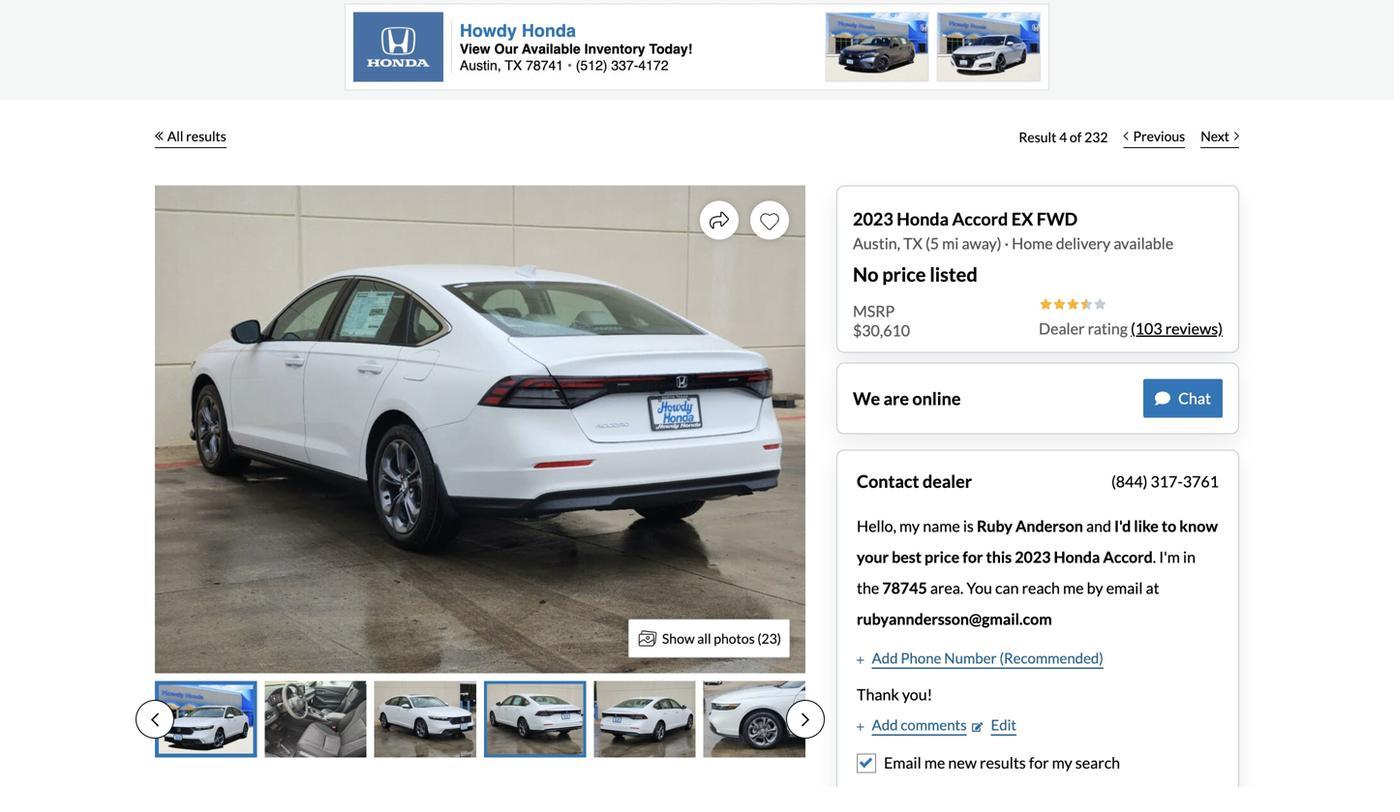 Task type: vqa. For each thing, say whether or not it's contained in the screenshot.
317-
yes



Task type: describe. For each thing, give the bounding box(es) containing it.
home
[[1012, 234, 1053, 253]]

1 horizontal spatial me
[[1063, 578, 1084, 597]]

show
[[662, 630, 695, 647]]

1 horizontal spatial my
[[1052, 753, 1072, 772]]

of
[[1070, 129, 1082, 145]]

232
[[1084, 129, 1108, 145]]

·
[[1005, 234, 1009, 253]]

we
[[853, 388, 880, 409]]

online
[[912, 388, 961, 409]]

like
[[1134, 516, 1159, 535]]

the
[[857, 578, 879, 597]]

is
[[963, 516, 974, 535]]

edit image
[[972, 722, 983, 732]]

(844)
[[1111, 472, 1148, 491]]

view vehicle photo 4 image
[[484, 681, 586, 758]]

chat
[[1178, 389, 1211, 408]]

add phone number (recommended)
[[872, 649, 1103, 667]]

price inside i'd like to know your best price for this
[[925, 547, 959, 566]]

search
[[1075, 753, 1120, 772]]

new
[[948, 753, 977, 772]]

1 horizontal spatial results
[[980, 753, 1026, 772]]

(5
[[925, 234, 939, 253]]

thank
[[857, 685, 899, 704]]

plus image for add comments
[[857, 722, 864, 732]]

hello, my name is ruby anderson and
[[857, 516, 1114, 535]]

show all photos (23)
[[662, 630, 781, 647]]

at
[[1146, 578, 1159, 597]]

view vehicle photo 6 image
[[703, 681, 805, 758]]

previous link
[[1116, 116, 1193, 158]]

share image
[[710, 211, 729, 230]]

rubyanndersson@gmail.com
[[857, 609, 1052, 628]]

2023 honda accord ex fwd austin, tx (5 mi away) · home delivery available
[[853, 208, 1173, 253]]

no price listed
[[853, 263, 978, 286]]

rating
[[1088, 319, 1128, 338]]

know
[[1179, 516, 1218, 535]]

phone
[[901, 649, 941, 667]]

comment image
[[1155, 391, 1170, 406]]

add for add phone number (recommended)
[[872, 649, 898, 667]]

edit button
[[972, 714, 1017, 736]]

are
[[883, 388, 909, 409]]

listed
[[930, 263, 978, 286]]

i'm
[[1159, 547, 1180, 566]]

thank you!
[[857, 685, 932, 704]]

reviews)
[[1165, 319, 1223, 338]]

(23)
[[757, 630, 781, 647]]

1 vertical spatial me
[[924, 753, 945, 772]]

78745
[[882, 578, 927, 597]]

0 horizontal spatial my
[[899, 516, 920, 535]]

next link
[[1193, 116, 1247, 158]]

previous
[[1133, 128, 1185, 144]]

0 vertical spatial price
[[882, 263, 926, 286]]

photos
[[714, 630, 755, 647]]

in
[[1183, 547, 1196, 566]]

chevron double left image
[[155, 131, 163, 141]]

mi
[[942, 234, 959, 253]]

dealer rating (103 reviews)
[[1039, 319, 1223, 338]]

prev page image
[[151, 712, 159, 727]]

. i'm in the
[[857, 547, 1196, 597]]

i'd like to know your best price for this
[[857, 516, 1218, 566]]

msrp
[[853, 302, 895, 320]]

no
[[853, 263, 879, 286]]

result
[[1019, 129, 1057, 145]]

add phone number (recommended) button
[[857, 647, 1103, 669]]

email
[[1106, 578, 1143, 597]]

ruby
[[977, 516, 1013, 535]]

advertisement region
[[345, 3, 1049, 91]]

vehicle full photo image
[[155, 185, 805, 673]]

email
[[884, 753, 921, 772]]

(recommended)
[[1000, 649, 1103, 667]]

away)
[[962, 234, 1002, 253]]

available
[[1114, 234, 1173, 253]]

to
[[1162, 516, 1176, 535]]

comments
[[901, 716, 967, 733]]

you
[[966, 578, 992, 597]]

this
[[986, 547, 1012, 566]]



Task type: locate. For each thing, give the bounding box(es) containing it.
accord
[[952, 208, 1008, 229], [1103, 547, 1153, 566]]

honda for 2023 honda accord
[[1054, 547, 1100, 566]]

msrp $30,610
[[853, 302, 910, 340]]

1 plus image from the top
[[857, 655, 864, 665]]

accord inside 2023 honda accord ex fwd austin, tx (5 mi away) · home delivery available
[[952, 208, 1008, 229]]

plus image inside add comments button
[[857, 722, 864, 732]]

0 vertical spatial add
[[872, 649, 898, 667]]

0 vertical spatial results
[[186, 128, 226, 144]]

2023 for 2023 honda accord ex fwd austin, tx (5 mi away) · home delivery available
[[853, 208, 893, 229]]

next page image
[[802, 712, 809, 727]]

austin,
[[853, 234, 900, 253]]

1 horizontal spatial accord
[[1103, 547, 1153, 566]]

my left search
[[1052, 753, 1072, 772]]

317-
[[1151, 472, 1183, 491]]

1 vertical spatial results
[[980, 753, 1026, 772]]

0 vertical spatial my
[[899, 516, 920, 535]]

all
[[167, 128, 183, 144]]

3761
[[1183, 472, 1219, 491]]

me left by at the right of the page
[[1063, 578, 1084, 597]]

honda for 2023 honda accord ex fwd austin, tx (5 mi away) · home delivery available
[[897, 208, 949, 229]]

chevron left image
[[1123, 131, 1128, 141]]

add
[[872, 649, 898, 667], [872, 716, 898, 733]]

plus image for add phone number (recommended)
[[857, 655, 864, 665]]

honda
[[897, 208, 949, 229], [1054, 547, 1100, 566]]

honda up by at the right of the page
[[1054, 547, 1100, 566]]

by
[[1087, 578, 1103, 597]]

add comments
[[872, 716, 967, 733]]

results
[[186, 128, 226, 144], [980, 753, 1026, 772]]

dealer
[[923, 471, 972, 492]]

0 vertical spatial for
[[962, 547, 983, 566]]

all
[[697, 630, 711, 647]]

add down thank on the bottom of page
[[872, 716, 898, 733]]

accord up email
[[1103, 547, 1153, 566]]

dealer
[[1039, 319, 1085, 338]]

2023 honda accord
[[1015, 547, 1153, 566]]

0 horizontal spatial 2023
[[853, 208, 893, 229]]

results down the edit
[[980, 753, 1026, 772]]

accord for 2023 honda accord ex fwd austin, tx (5 mi away) · home delivery available
[[952, 208, 1008, 229]]

honda inside 2023 honda accord ex fwd austin, tx (5 mi away) · home delivery available
[[897, 208, 949, 229]]

2 add from the top
[[872, 716, 898, 733]]

0 horizontal spatial results
[[186, 128, 226, 144]]

78745 area. you can reach me by email at
[[882, 578, 1159, 597]]

we are online
[[853, 388, 961, 409]]

name
[[923, 516, 960, 535]]

(844) 317-3761
[[1111, 472, 1219, 491]]

my up best
[[899, 516, 920, 535]]

view vehicle photo 2 image
[[265, 681, 367, 758]]

price down name
[[925, 547, 959, 566]]

0 vertical spatial 2023
[[853, 208, 893, 229]]

add comments button
[[857, 714, 967, 736]]

your
[[857, 547, 889, 566]]

plus image down thank on the bottom of page
[[857, 722, 864, 732]]

tab list
[[136, 681, 825, 758]]

accord up away)
[[952, 208, 1008, 229]]

1 vertical spatial 2023
[[1015, 547, 1051, 566]]

for left this
[[962, 547, 983, 566]]

contact dealer
[[857, 471, 972, 492]]

chat button
[[1143, 379, 1223, 418]]

next
[[1201, 128, 1229, 144]]

anderson
[[1016, 516, 1083, 535]]

1 vertical spatial price
[[925, 547, 959, 566]]

1 horizontal spatial for
[[1029, 753, 1049, 772]]

view vehicle photo 5 image
[[594, 681, 696, 758]]

show all photos (23) link
[[628, 619, 790, 658]]

accord for 2023 honda accord
[[1103, 547, 1153, 566]]

best
[[892, 547, 922, 566]]

2023 up austin,
[[853, 208, 893, 229]]

1 horizontal spatial honda
[[1054, 547, 1100, 566]]

0 horizontal spatial honda
[[897, 208, 949, 229]]

2023 for 2023 honda accord
[[1015, 547, 1051, 566]]

fwd
[[1037, 208, 1078, 229]]

1 vertical spatial plus image
[[857, 722, 864, 732]]

1 vertical spatial accord
[[1103, 547, 1153, 566]]

2023 inside 2023 honda accord ex fwd austin, tx (5 mi away) · home delivery available
[[853, 208, 893, 229]]

0 vertical spatial honda
[[897, 208, 949, 229]]

tx
[[903, 234, 922, 253]]

plus image
[[857, 655, 864, 665], [857, 722, 864, 732]]

1 vertical spatial my
[[1052, 753, 1072, 772]]

i'd
[[1114, 516, 1131, 535]]

2023 up reach
[[1015, 547, 1051, 566]]

1 vertical spatial add
[[872, 716, 898, 733]]

view vehicle photo 3 image
[[374, 681, 476, 758]]

honda up (5
[[897, 208, 949, 229]]

0 vertical spatial me
[[1063, 578, 1084, 597]]

2 plus image from the top
[[857, 722, 864, 732]]

1 horizontal spatial 2023
[[1015, 547, 1051, 566]]

me
[[1063, 578, 1084, 597], [924, 753, 945, 772]]

plus image up thank on the bottom of page
[[857, 655, 864, 665]]

number
[[944, 649, 997, 667]]

my
[[899, 516, 920, 535], [1052, 753, 1072, 772]]

for inside i'd like to know your best price for this
[[962, 547, 983, 566]]

results right the "all"
[[186, 128, 226, 144]]

all results link
[[155, 116, 226, 158]]

delivery
[[1056, 234, 1111, 253]]

email me new results for my search
[[884, 753, 1120, 772]]

.
[[1153, 547, 1156, 566]]

add left phone
[[872, 649, 898, 667]]

ex
[[1011, 208, 1033, 229]]

1 vertical spatial for
[[1029, 753, 1049, 772]]

and
[[1086, 516, 1111, 535]]

me left new
[[924, 753, 945, 772]]

price
[[882, 263, 926, 286], [925, 547, 959, 566]]

4
[[1059, 129, 1067, 145]]

(103
[[1131, 319, 1162, 338]]

result 4 of 232
[[1019, 129, 1108, 145]]

(103 reviews) button
[[1131, 317, 1223, 340]]

plus image inside add phone number (recommended) button
[[857, 655, 864, 665]]

reach
[[1022, 578, 1060, 597]]

all results
[[167, 128, 226, 144]]

2023
[[853, 208, 893, 229], [1015, 547, 1051, 566]]

0 horizontal spatial accord
[[952, 208, 1008, 229]]

0 horizontal spatial me
[[924, 753, 945, 772]]

hello,
[[857, 516, 896, 535]]

can
[[995, 578, 1019, 597]]

area.
[[930, 578, 964, 597]]

0 horizontal spatial for
[[962, 547, 983, 566]]

add for add comments
[[872, 716, 898, 733]]

contact
[[857, 471, 919, 492]]

you!
[[902, 685, 932, 704]]

price down tx
[[882, 263, 926, 286]]

0 vertical spatial accord
[[952, 208, 1008, 229]]

$30,610
[[853, 321, 910, 340]]

edit
[[991, 716, 1017, 733]]

1 vertical spatial honda
[[1054, 547, 1100, 566]]

chevron right image
[[1234, 131, 1239, 141]]

1 add from the top
[[872, 649, 898, 667]]

view vehicle photo 1 image
[[155, 681, 257, 758]]

0 vertical spatial plus image
[[857, 655, 864, 665]]

for left search
[[1029, 753, 1049, 772]]

for
[[962, 547, 983, 566], [1029, 753, 1049, 772]]



